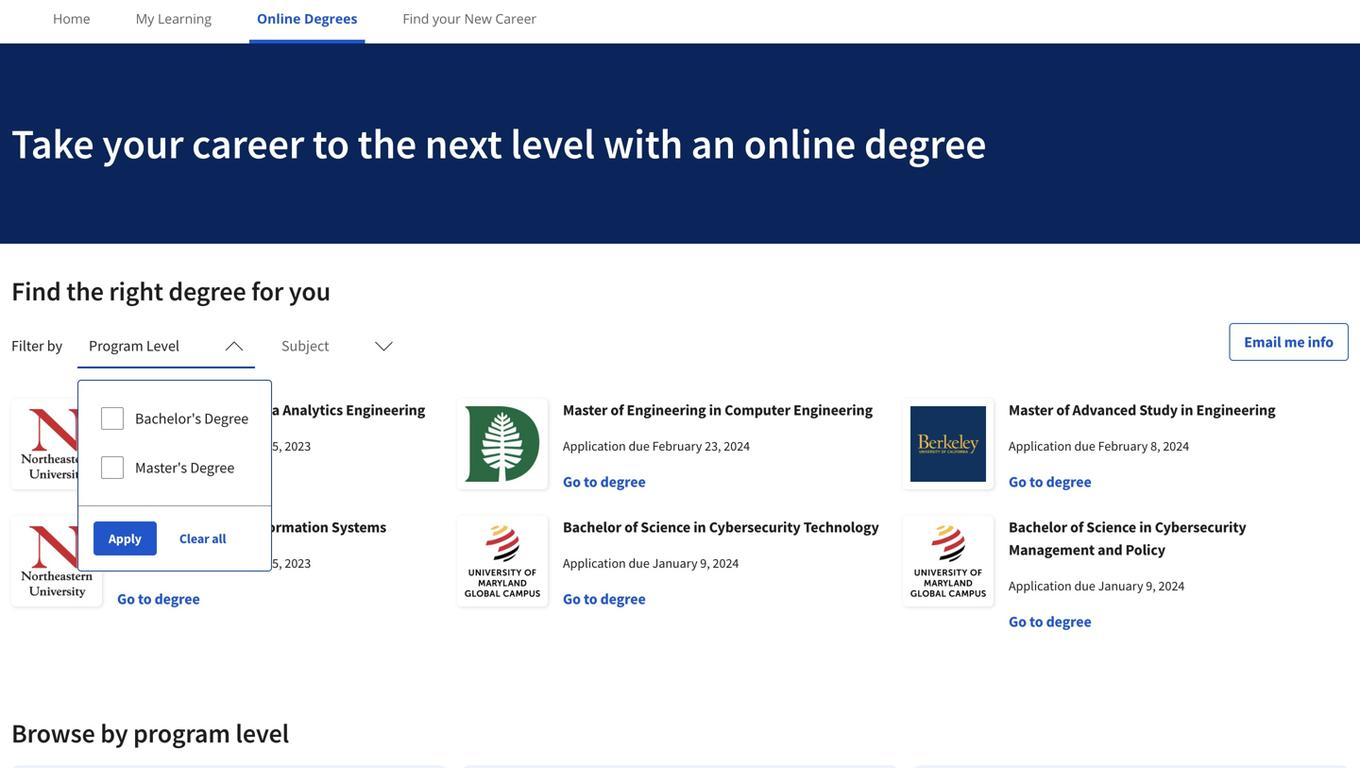 Task type: describe. For each thing, give the bounding box(es) containing it.
email me info
[[1245, 333, 1334, 351]]

application due february 8, 2024
[[1009, 437, 1190, 454]]

learning
[[158, 9, 212, 27]]

find for find the right degree for you
[[11, 274, 61, 308]]

application due january 9, 2024 for bachelor of science in cybersecurity management and policy
[[1009, 577, 1185, 594]]

degree for master of science in data analytics engineering
[[155, 472, 200, 491]]

master for master of engineering in computer engineering
[[563, 401, 608, 419]]

options list list box
[[78, 381, 271, 505]]

january for technology
[[652, 555, 698, 572]]

2024 for master of advanced study in engineering
[[1163, 437, 1190, 454]]

application due december 15, 2023 for data
[[117, 437, 311, 454]]

go to degree for bachelor of science in cybersecurity technology
[[563, 590, 646, 608]]

degree for bachelor of science in cybersecurity technology
[[601, 590, 646, 608]]

2024 for bachelor of science in cybersecurity technology
[[713, 555, 739, 572]]

due for master of engineering in computer engineering
[[629, 437, 650, 454]]

cybersecurity for management
[[1155, 518, 1247, 537]]

3 engineering from the left
[[794, 401, 873, 419]]

december for information
[[207, 555, 263, 572]]

information
[[249, 518, 329, 537]]

by for browse
[[100, 717, 128, 750]]

an
[[691, 117, 736, 170]]

email
[[1245, 333, 1282, 351]]

university of maryland global campus image for bachelor of science in cybersecurity management and policy
[[903, 516, 994, 607]]

with
[[603, 117, 683, 170]]

online
[[257, 9, 301, 27]]

due for master of science in information systems
[[183, 555, 204, 572]]

to for bachelor of science in cybersecurity technology
[[584, 590, 598, 608]]

degree for master of science in information systems
[[155, 590, 200, 608]]

bachelor of science in cybersecurity management and policy
[[1009, 518, 1247, 559]]

filter
[[11, 336, 44, 355]]

in for bachelor of science in cybersecurity management and policy
[[1140, 518, 1152, 537]]

data
[[249, 401, 280, 419]]

degree for bachelor's degree
[[204, 409, 249, 428]]

degree for bachelor of science in cybersecurity management and policy
[[1046, 612, 1092, 631]]

master's degree
[[135, 458, 235, 477]]

science for bachelor of science in cybersecurity management and policy
[[1087, 518, 1137, 537]]

you
[[289, 274, 331, 308]]

to for master of science in information systems
[[138, 590, 152, 608]]

master of advanced study in engineering
[[1009, 401, 1276, 419]]

technology
[[804, 518, 879, 537]]

new
[[464, 9, 492, 27]]

all
[[212, 530, 226, 547]]

my
[[136, 9, 154, 27]]

find your new career
[[403, 9, 537, 27]]

online degrees
[[257, 9, 358, 27]]

clear all
[[179, 530, 226, 547]]

to for master of engineering in computer engineering
[[584, 472, 598, 491]]

master's
[[135, 458, 187, 477]]

by for filter
[[47, 336, 62, 355]]

degree for master's degree
[[190, 458, 235, 477]]

advanced
[[1073, 401, 1137, 419]]

23,
[[705, 437, 721, 454]]

your for new
[[433, 9, 461, 27]]

go for master of science in information systems
[[117, 590, 135, 608]]

bachelor's degree
[[135, 409, 249, 428]]

go for master of advanced study in engineering
[[1009, 472, 1027, 491]]

clear
[[179, 530, 209, 547]]

science for master of science in information systems
[[181, 518, 231, 537]]

and
[[1098, 540, 1123, 559]]

8,
[[1151, 437, 1161, 454]]

apply button
[[94, 522, 157, 556]]

master of science in information systems
[[117, 518, 387, 537]]

to for bachelor of science in cybersecurity management and policy
[[1030, 612, 1044, 631]]

level
[[146, 336, 179, 355]]

bachelor for bachelor of science in cybersecurity technology
[[563, 518, 622, 537]]

find your new career link
[[395, 0, 544, 40]]

2023 for data
[[285, 437, 311, 454]]

go to degree for master of advanced study in engineering
[[1009, 472, 1092, 491]]

to for master of science in data analytics engineering
[[138, 472, 152, 491]]

find for find your new career
[[403, 9, 429, 27]]

take your career to the next level with an online degree
[[11, 117, 987, 170]]

of for bachelor of science in cybersecurity management and policy
[[1071, 518, 1084, 537]]

of for master of science in information systems
[[165, 518, 178, 537]]

due for master of science in data analytics engineering
[[183, 437, 204, 454]]

application due february 23, 2024
[[563, 437, 750, 454]]

9, for management
[[1146, 577, 1156, 594]]

program level
[[89, 336, 179, 355]]

career
[[192, 117, 304, 170]]

computer
[[725, 401, 791, 419]]

2023 for information
[[285, 555, 311, 572]]

dartmouth college image
[[457, 399, 548, 489]]



Task type: vqa. For each thing, say whether or not it's contained in the screenshot.
main content
no



Task type: locate. For each thing, give the bounding box(es) containing it.
cybersecurity inside bachelor of science in cybersecurity management and policy
[[1155, 518, 1247, 537]]

0 vertical spatial find
[[403, 9, 429, 27]]

right
[[109, 274, 163, 308]]

university of california, berkeley image
[[903, 399, 994, 489]]

online degrees link
[[249, 0, 365, 43]]

find the right degree for you
[[11, 274, 331, 308]]

bachelor of science in cybersecurity technology
[[563, 518, 879, 537]]

0 horizontal spatial application due january 9, 2024
[[563, 555, 739, 572]]

of for master of advanced study in engineering
[[1057, 401, 1070, 419]]

0 vertical spatial application due december 15, 2023
[[117, 437, 311, 454]]

master up master's
[[117, 401, 162, 419]]

to for master of advanced study in engineering
[[1030, 472, 1044, 491]]

study
[[1140, 401, 1178, 419]]

application due january 9, 2024 down and
[[1009, 577, 1185, 594]]

february left 23,
[[652, 437, 702, 454]]

by right browse
[[100, 717, 128, 750]]

december for data
[[207, 437, 263, 454]]

go for master of science in data analytics engineering
[[117, 472, 135, 491]]

2024 down 'policy' in the right of the page
[[1159, 577, 1185, 594]]

1 horizontal spatial the
[[358, 117, 417, 170]]

0 vertical spatial by
[[47, 336, 62, 355]]

in inside bachelor of science in cybersecurity management and policy
[[1140, 518, 1152, 537]]

actions toolbar
[[78, 505, 271, 571]]

science for master of science in data analytics engineering
[[181, 401, 231, 419]]

list
[[4, 758, 1357, 768]]

0 vertical spatial northeastern university image
[[11, 399, 102, 489]]

2 2023 from the top
[[285, 555, 311, 572]]

your left new
[[433, 9, 461, 27]]

master up 'application due february 23, 2024'
[[563, 401, 608, 419]]

in for bachelor of science in cybersecurity technology
[[694, 518, 706, 537]]

2 northeastern university image from the top
[[11, 516, 102, 607]]

application due january 9, 2024 down bachelor of science in cybersecurity technology
[[563, 555, 739, 572]]

my learning
[[136, 9, 212, 27]]

clear all button
[[172, 522, 234, 556]]

for
[[251, 274, 284, 308]]

engineering
[[346, 401, 425, 419], [627, 401, 706, 419], [794, 401, 873, 419], [1197, 401, 1276, 419]]

0 horizontal spatial bachelor
[[563, 518, 622, 537]]

december
[[207, 437, 263, 454], [207, 555, 263, 572]]

in for master of science in data analytics engineering
[[234, 401, 246, 419]]

15, down information
[[266, 555, 282, 572]]

due for bachelor of science in cybersecurity management and policy
[[1075, 577, 1096, 594]]

1 horizontal spatial application due january 9, 2024
[[1009, 577, 1185, 594]]

1 university of maryland global campus image from the left
[[457, 516, 548, 607]]

university of maryland global campus image for bachelor of science in cybersecurity technology
[[457, 516, 548, 607]]

1 vertical spatial 9,
[[1146, 577, 1156, 594]]

2024
[[724, 437, 750, 454], [1163, 437, 1190, 454], [713, 555, 739, 572], [1159, 577, 1185, 594]]

1 horizontal spatial find
[[403, 9, 429, 27]]

january down and
[[1098, 577, 1144, 594]]

by
[[47, 336, 62, 355], [100, 717, 128, 750]]

of for master of science in data analytics engineering
[[165, 401, 178, 419]]

browse
[[11, 717, 95, 750]]

1 vertical spatial by
[[100, 717, 128, 750]]

application for master of advanced study in engineering
[[1009, 437, 1072, 454]]

due up master's degree
[[183, 437, 204, 454]]

0 vertical spatial 9,
[[700, 555, 710, 572]]

2 cybersecurity from the left
[[1155, 518, 1247, 537]]

2 engineering from the left
[[627, 401, 706, 419]]

home
[[53, 9, 90, 27]]

0 horizontal spatial your
[[102, 117, 184, 170]]

level right next
[[511, 117, 595, 170]]

1 horizontal spatial cybersecurity
[[1155, 518, 1247, 537]]

1 cybersecurity from the left
[[709, 518, 801, 537]]

1 vertical spatial january
[[1098, 577, 1144, 594]]

career
[[495, 9, 537, 27]]

application for master of engineering in computer engineering
[[563, 437, 626, 454]]

in right all
[[234, 518, 246, 537]]

go for master of engineering in computer engineering
[[563, 472, 581, 491]]

application due january 9, 2024 for bachelor of science in cybersecurity technology
[[563, 555, 739, 572]]

february
[[652, 437, 702, 454], [1098, 437, 1148, 454]]

degree
[[864, 117, 987, 170], [169, 274, 246, 308], [155, 472, 200, 491], [601, 472, 646, 491], [1046, 472, 1092, 491], [155, 590, 200, 608], [601, 590, 646, 608], [1046, 612, 1092, 631]]

application for bachelor of science in cybersecurity technology
[[563, 555, 626, 572]]

0 horizontal spatial by
[[47, 336, 62, 355]]

application due december 15, 2023 down bachelor's degree
[[117, 437, 311, 454]]

2024 for master of engineering in computer engineering
[[724, 437, 750, 454]]

0 vertical spatial 2023
[[285, 437, 311, 454]]

university of maryland global campus image
[[457, 516, 548, 607], [903, 516, 994, 607]]

1 horizontal spatial level
[[511, 117, 595, 170]]

master
[[117, 401, 162, 419], [563, 401, 608, 419], [1009, 401, 1054, 419], [117, 518, 162, 537]]

level
[[511, 117, 595, 170], [236, 717, 289, 750]]

0 vertical spatial december
[[207, 437, 263, 454]]

master left 'advanced'
[[1009, 401, 1054, 419]]

northeastern university image for master of science in data analytics engineering
[[11, 399, 102, 489]]

in right study
[[1181, 401, 1194, 419]]

northeastern university image
[[11, 399, 102, 489], [11, 516, 102, 607]]

january for management
[[1098, 577, 1144, 594]]

4 engineering from the left
[[1197, 401, 1276, 419]]

degree for master of engineering in computer engineering
[[601, 472, 646, 491]]

application due december 15, 2023 down all
[[117, 555, 311, 572]]

analytics
[[283, 401, 343, 419]]

2023 down information
[[285, 555, 311, 572]]

0 vertical spatial your
[[433, 9, 461, 27]]

find up 'filter by'
[[11, 274, 61, 308]]

bachelor
[[563, 518, 622, 537], [1009, 518, 1068, 537]]

engineering right analytics at the bottom left of page
[[346, 401, 425, 419]]

due
[[183, 437, 204, 454], [629, 437, 650, 454], [1075, 437, 1096, 454], [183, 555, 204, 572], [629, 555, 650, 572], [1075, 577, 1096, 594]]

degrees
[[304, 9, 358, 27]]

january
[[652, 555, 698, 572], [1098, 577, 1144, 594]]

go for bachelor of science in cybersecurity management and policy
[[1009, 612, 1027, 631]]

due down the management in the bottom of the page
[[1075, 577, 1096, 594]]

my learning link
[[128, 0, 219, 40]]

in
[[234, 401, 246, 419], [709, 401, 722, 419], [1181, 401, 1194, 419], [234, 518, 246, 537], [694, 518, 706, 537], [1140, 518, 1152, 537]]

january down bachelor of science in cybersecurity technology
[[652, 555, 698, 572]]

1 15, from the top
[[266, 437, 282, 454]]

application due december 15, 2023
[[117, 437, 311, 454], [117, 555, 311, 572]]

level right program
[[236, 717, 289, 750]]

go for bachelor of science in cybersecurity technology
[[563, 590, 581, 608]]

0 horizontal spatial january
[[652, 555, 698, 572]]

the
[[358, 117, 417, 170], [66, 274, 104, 308]]

1 application due december 15, 2023 from the top
[[117, 437, 311, 454]]

browse by program level
[[11, 717, 289, 750]]

9, down 'policy' in the right of the page
[[1146, 577, 1156, 594]]

systems
[[332, 518, 387, 537]]

science for bachelor of science in cybersecurity technology
[[641, 518, 691, 537]]

9, for technology
[[700, 555, 710, 572]]

policy
[[1126, 540, 1166, 559]]

0 horizontal spatial level
[[236, 717, 289, 750]]

to
[[313, 117, 350, 170], [138, 472, 152, 491], [584, 472, 598, 491], [1030, 472, 1044, 491], [138, 590, 152, 608], [584, 590, 598, 608], [1030, 612, 1044, 631]]

management
[[1009, 540, 1095, 559]]

1 horizontal spatial february
[[1098, 437, 1148, 454]]

info
[[1308, 333, 1334, 351]]

master for master of advanced study in engineering
[[1009, 401, 1054, 419]]

bachelor's
[[135, 409, 201, 428]]

of up 'application due february 23, 2024'
[[611, 401, 624, 419]]

home link
[[45, 0, 98, 40]]

application for master of science in information systems
[[117, 555, 180, 572]]

2023
[[285, 437, 311, 454], [285, 555, 311, 572]]

in left data
[[234, 401, 246, 419]]

1 vertical spatial application due december 15, 2023
[[117, 555, 311, 572]]

cybersecurity left technology
[[709, 518, 801, 537]]

1 vertical spatial 15,
[[266, 555, 282, 572]]

february for advanced
[[1098, 437, 1148, 454]]

0 vertical spatial 15,
[[266, 437, 282, 454]]

of left clear
[[165, 518, 178, 537]]

science inside bachelor of science in cybersecurity management and policy
[[1087, 518, 1137, 537]]

9,
[[700, 555, 710, 572], [1146, 577, 1156, 594]]

application due december 15, 2023 for information
[[117, 555, 311, 572]]

filter by
[[11, 336, 62, 355]]

your right take
[[102, 117, 184, 170]]

next
[[425, 117, 502, 170]]

15,
[[266, 437, 282, 454], [266, 555, 282, 572]]

due for bachelor of science in cybersecurity technology
[[629, 555, 650, 572]]

1 vertical spatial the
[[66, 274, 104, 308]]

1 northeastern university image from the top
[[11, 399, 102, 489]]

engineering down email
[[1197, 401, 1276, 419]]

cybersecurity for technology
[[709, 518, 801, 537]]

0 vertical spatial degree
[[204, 409, 249, 428]]

of down 'application due february 23, 2024'
[[625, 518, 638, 537]]

1 february from the left
[[652, 437, 702, 454]]

2 bachelor from the left
[[1009, 518, 1068, 537]]

application due january 9, 2024
[[563, 555, 739, 572], [1009, 577, 1185, 594]]

1 vertical spatial december
[[207, 555, 263, 572]]

in up 'policy' in the right of the page
[[1140, 518, 1152, 537]]

in for master of science in information systems
[[234, 518, 246, 537]]

master of engineering in computer engineering
[[563, 401, 873, 419]]

1 vertical spatial application due january 9, 2024
[[1009, 577, 1185, 594]]

master for master of science in data analytics engineering
[[117, 401, 162, 419]]

degree right master's
[[190, 458, 235, 477]]

due down clear
[[183, 555, 204, 572]]

1 bachelor from the left
[[563, 518, 622, 537]]

of left 'advanced'
[[1057, 401, 1070, 419]]

bachelor inside bachelor of science in cybersecurity management and policy
[[1009, 518, 1068, 537]]

science
[[181, 401, 231, 419], [181, 518, 231, 537], [641, 518, 691, 537], [1087, 518, 1137, 537]]

program level button
[[78, 323, 255, 368]]

1 vertical spatial your
[[102, 117, 184, 170]]

2 february from the left
[[1098, 437, 1148, 454]]

1 vertical spatial level
[[236, 717, 289, 750]]

northeastern university image for master of science in information systems
[[11, 516, 102, 607]]

february for engineering
[[652, 437, 702, 454]]

program
[[133, 717, 230, 750]]

engineering up 'application due february 23, 2024'
[[627, 401, 706, 419]]

december down all
[[207, 555, 263, 572]]

find inside 'link'
[[403, 9, 429, 27]]

go to degree
[[117, 472, 200, 491], [563, 472, 646, 491], [1009, 472, 1092, 491], [117, 590, 200, 608], [563, 590, 646, 608], [1009, 612, 1092, 631]]

2 december from the top
[[207, 555, 263, 572]]

engineering right computer
[[794, 401, 873, 419]]

application
[[117, 437, 180, 454], [563, 437, 626, 454], [1009, 437, 1072, 454], [117, 555, 180, 572], [563, 555, 626, 572], [1009, 577, 1072, 594]]

2024 right 23,
[[724, 437, 750, 454]]

1 horizontal spatial 9,
[[1146, 577, 1156, 594]]

due down 'advanced'
[[1075, 437, 1096, 454]]

the left next
[[358, 117, 417, 170]]

1 horizontal spatial bachelor
[[1009, 518, 1068, 537]]

your
[[433, 9, 461, 27], [102, 117, 184, 170]]

apply
[[109, 530, 142, 547]]

0 vertical spatial the
[[358, 117, 417, 170]]

0 vertical spatial level
[[511, 117, 595, 170]]

1 2023 from the top
[[285, 437, 311, 454]]

2024 down bachelor of science in cybersecurity technology
[[713, 555, 739, 572]]

1 horizontal spatial january
[[1098, 577, 1144, 594]]

your for career
[[102, 117, 184, 170]]

master left clear
[[117, 518, 162, 537]]

go to degree for master of engineering in computer engineering
[[563, 472, 646, 491]]

cybersecurity up 'policy' in the right of the page
[[1155, 518, 1247, 537]]

1 vertical spatial degree
[[190, 458, 235, 477]]

the left right
[[66, 274, 104, 308]]

by right filter
[[47, 336, 62, 355]]

cybersecurity
[[709, 518, 801, 537], [1155, 518, 1247, 537]]

go to degree for master of science in information systems
[[117, 590, 200, 608]]

due down bachelor of science in cybersecurity technology
[[629, 555, 650, 572]]

degree
[[204, 409, 249, 428], [190, 458, 235, 477]]

program
[[89, 336, 143, 355]]

find
[[403, 9, 429, 27], [11, 274, 61, 308]]

email me info button
[[1229, 323, 1349, 361]]

go to degree for bachelor of science in cybersecurity management and policy
[[1009, 612, 1092, 631]]

0 horizontal spatial the
[[66, 274, 104, 308]]

0 horizontal spatial 9,
[[700, 555, 710, 572]]

of for bachelor of science in cybersecurity technology
[[625, 518, 638, 537]]

1 horizontal spatial by
[[100, 717, 128, 750]]

in up 23,
[[709, 401, 722, 419]]

find left new
[[403, 9, 429, 27]]

degree for master of advanced study in engineering
[[1046, 472, 1092, 491]]

1 horizontal spatial university of maryland global campus image
[[903, 516, 994, 607]]

of for master of engineering in computer engineering
[[611, 401, 624, 419]]

15, down master of science in data analytics engineering
[[266, 437, 282, 454]]

15, for information
[[266, 555, 282, 572]]

due left 23,
[[629, 437, 650, 454]]

go
[[117, 472, 135, 491], [563, 472, 581, 491], [1009, 472, 1027, 491], [117, 590, 135, 608], [563, 590, 581, 608], [1009, 612, 1027, 631]]

1 engineering from the left
[[346, 401, 425, 419]]

0 horizontal spatial february
[[652, 437, 702, 454]]

master of science in data analytics engineering
[[117, 401, 425, 419]]

master for master of science in information systems
[[117, 518, 162, 537]]

take
[[11, 117, 94, 170]]

online
[[744, 117, 856, 170]]

of
[[165, 401, 178, 419], [611, 401, 624, 419], [1057, 401, 1070, 419], [165, 518, 178, 537], [625, 518, 638, 537], [1071, 518, 1084, 537]]

february left 8,
[[1098, 437, 1148, 454]]

bachelor for bachelor of science in cybersecurity management and policy
[[1009, 518, 1068, 537]]

9, down bachelor of science in cybersecurity technology
[[700, 555, 710, 572]]

due for master of advanced study in engineering
[[1075, 437, 1096, 454]]

of up master's
[[165, 401, 178, 419]]

0 horizontal spatial university of maryland global campus image
[[457, 516, 548, 607]]

2 15, from the top
[[266, 555, 282, 572]]

0 horizontal spatial find
[[11, 274, 61, 308]]

degree left data
[[204, 409, 249, 428]]

2 application due december 15, 2023 from the top
[[117, 555, 311, 572]]

december down data
[[207, 437, 263, 454]]

0 vertical spatial application due january 9, 2024
[[563, 555, 739, 572]]

in for master of engineering in computer engineering
[[709, 401, 722, 419]]

1 horizontal spatial your
[[433, 9, 461, 27]]

2024 right 8,
[[1163, 437, 1190, 454]]

your inside 'link'
[[433, 9, 461, 27]]

2023 down analytics at the bottom left of page
[[285, 437, 311, 454]]

in down 23,
[[694, 518, 706, 537]]

application for master of science in data analytics engineering
[[117, 437, 180, 454]]

me
[[1285, 333, 1305, 351]]

2024 for bachelor of science in cybersecurity management and policy
[[1159, 577, 1185, 594]]

1 vertical spatial find
[[11, 274, 61, 308]]

15, for data
[[266, 437, 282, 454]]

of up the management in the bottom of the page
[[1071, 518, 1084, 537]]

1 december from the top
[[207, 437, 263, 454]]

1 vertical spatial northeastern university image
[[11, 516, 102, 607]]

go to degree for master of science in data analytics engineering
[[117, 472, 200, 491]]

0 horizontal spatial cybersecurity
[[709, 518, 801, 537]]

1 vertical spatial 2023
[[285, 555, 311, 572]]

of inside bachelor of science in cybersecurity management and policy
[[1071, 518, 1084, 537]]

0 vertical spatial january
[[652, 555, 698, 572]]

2 university of maryland global campus image from the left
[[903, 516, 994, 607]]

application for bachelor of science in cybersecurity management and policy
[[1009, 577, 1072, 594]]



